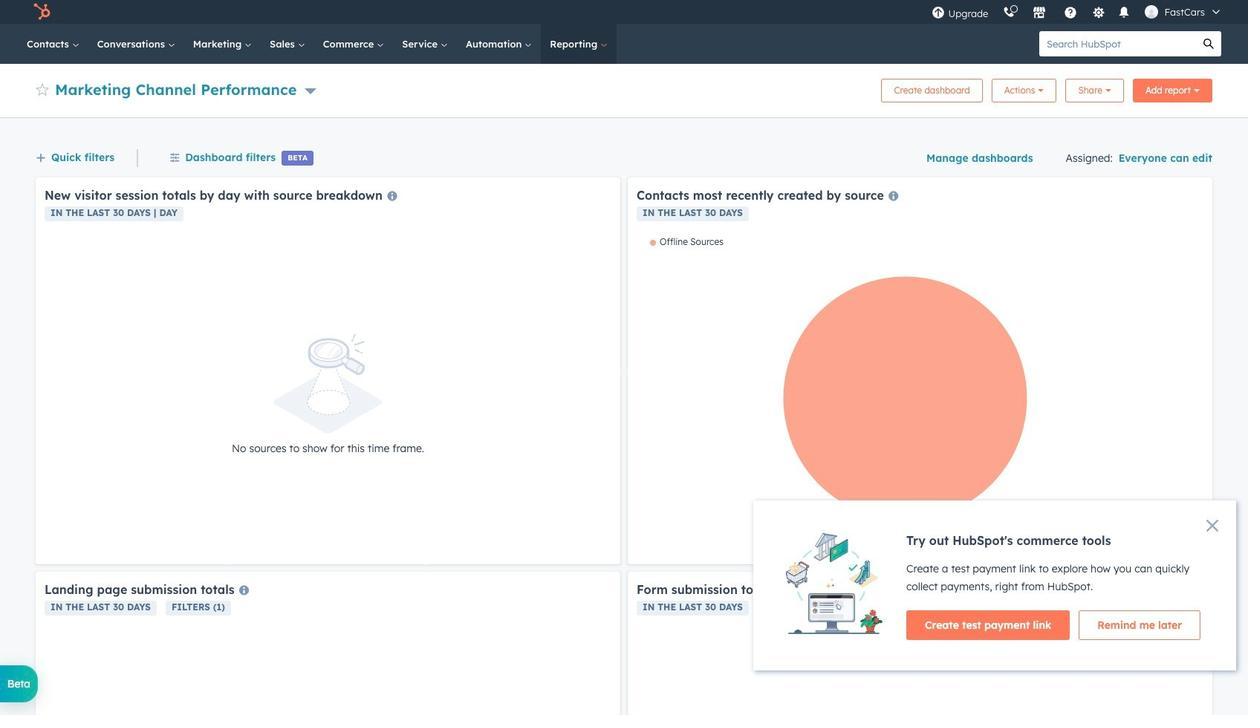 Task type: locate. For each thing, give the bounding box(es) containing it.
contacts most recently created by source element
[[628, 178, 1213, 565]]

marketplaces image
[[1033, 7, 1047, 20]]

landing page submission totals element
[[36, 572, 621, 716]]

menu
[[925, 0, 1231, 24]]

form submission totals element
[[628, 572, 1213, 716]]

toggle series visibility region
[[650, 236, 724, 247]]

banner
[[36, 74, 1213, 103]]

christina overa image
[[1146, 5, 1159, 19]]



Task type: describe. For each thing, give the bounding box(es) containing it.
Search HubSpot search field
[[1040, 31, 1197, 56]]

interactive chart image
[[637, 236, 1204, 556]]

new visitor session totals by day with source breakdown element
[[36, 178, 621, 565]]

close image
[[1207, 520, 1219, 532]]



Task type: vqa. For each thing, say whether or not it's contained in the screenshot.
Search HubSpot search box at the top
yes



